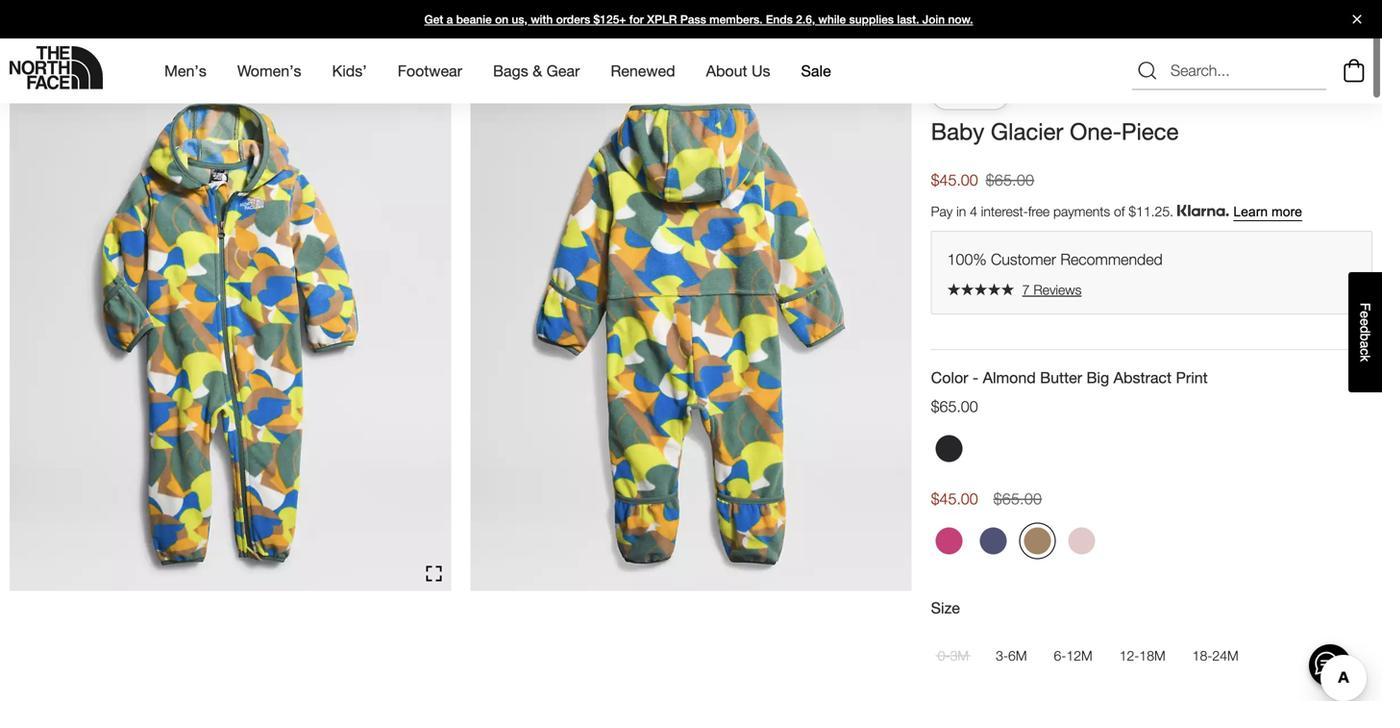 Task type: vqa. For each thing, say whether or not it's contained in the screenshot.
the Piece at the right top
yes



Task type: describe. For each thing, give the bounding box(es) containing it.
learn more
[[1234, 205, 1303, 219]]

Almond Butter Big Abstract Print radio
[[1020, 523, 1057, 559]]

free
[[1029, 204, 1050, 219]]

3-
[[996, 648, 1009, 664]]

a inside f e e d b a c k button
[[1358, 341, 1374, 348]]

(0-
[[148, 35, 164, 50]]

f e e d b a c k
[[1358, 303, 1374, 362]]

learn more button
[[1234, 205, 1303, 220]]

12-
[[1120, 648, 1140, 664]]

12-18m
[[1120, 648, 1166, 664]]

home
[[10, 35, 45, 50]]

0-3m button
[[932, 638, 976, 674]]

0 horizontal spatial kids'
[[65, 35, 94, 50]]

0 horizontal spatial baby
[[115, 35, 145, 50]]

pay in 4 interest-free payments of $11.25.
[[932, 204, 1178, 219]]

close image
[[1345, 15, 1370, 24]]

the north face home page image
[[10, 46, 103, 89]]

footwear
[[398, 62, 463, 80]]

7 reviews link
[[948, 282, 1357, 298]]

piece
[[1122, 117, 1179, 145]]

recommended
[[1061, 250, 1163, 268]]

about us
[[706, 62, 771, 80]]

cave blue image
[[981, 527, 1008, 554]]

renewed
[[611, 62, 676, 80]]

d
[[1358, 326, 1374, 333]]

Cave Blue radio
[[976, 523, 1012, 559]]

1 vertical spatial $65.00
[[932, 397, 979, 415]]

7 reviews
[[1023, 282, 1082, 297]]

members.
[[710, 13, 763, 26]]

18-24m
[[1193, 648, 1239, 664]]

orders
[[556, 13, 591, 26]]

2 $45.00 from the top
[[932, 489, 979, 508]]

beanie
[[456, 13, 492, 26]]

mr. pink big abstract print image
[[936, 527, 963, 554]]

renewed link
[[611, 45, 676, 97]]

12m
[[1067, 648, 1093, 664]]

f e e d b a c k button
[[1349, 272, 1383, 392]]

home / kids' / baby (0-24m)
[[10, 35, 193, 50]]

baby glacier one-piece
[[932, 117, 1179, 145]]

big
[[1087, 368, 1110, 386]]

$11.25.
[[1129, 204, 1174, 219]]

home link
[[10, 35, 45, 50]]

24m
[[1213, 648, 1239, 664]]

search all image
[[1137, 59, 1160, 82]]

view cart image
[[1340, 56, 1370, 85]]

men's
[[164, 62, 207, 80]]

ends
[[766, 13, 793, 26]]

gear
[[547, 62, 580, 80]]

100%
[[948, 250, 987, 268]]

18-24m button
[[1186, 638, 1246, 674]]

1 color option group from the top
[[932, 430, 1373, 475]]

customer
[[992, 250, 1057, 268]]

get a beanie on us, with orders $125+ for xplr pass members. ends 2.6, while supplies last. join now.
[[425, 13, 974, 26]]

7
[[1023, 282, 1030, 297]]

almond
[[983, 368, 1036, 386]]

c
[[1358, 348, 1374, 355]]

glacier
[[991, 117, 1064, 145]]

last.
[[898, 13, 920, 26]]

$125+
[[594, 13, 627, 26]]

now.
[[949, 13, 974, 26]]

almond butter big abstract print image
[[1025, 527, 1052, 554]]

0-
[[938, 648, 951, 664]]

xplr
[[647, 13, 677, 26]]

pay
[[932, 204, 953, 219]]

2.6,
[[796, 13, 816, 26]]

interest-
[[982, 204, 1029, 219]]

men's link
[[164, 45, 207, 97]]

0-3m
[[938, 648, 969, 664]]

sale
[[802, 62, 832, 80]]

pass
[[681, 13, 707, 26]]

0 vertical spatial $65.00
[[986, 171, 1035, 189]]

open full screen image
[[426, 566, 442, 582]]

more
[[1272, 205, 1303, 219]]



Task type: locate. For each thing, give the bounding box(es) containing it.
women's
[[237, 62, 302, 80]]

1 horizontal spatial /
[[102, 35, 107, 50]]

6-12m button
[[1048, 638, 1100, 674]]

1 vertical spatial a
[[1358, 341, 1374, 348]]

24m)
[[164, 35, 193, 50]]

learn
[[1234, 205, 1269, 219]]

baby left (0-
[[115, 35, 145, 50]]

$45.00 up in
[[932, 171, 979, 189]]

3m
[[951, 648, 969, 664]]

one-
[[1070, 117, 1122, 145]]

kids' link
[[65, 35, 94, 50], [332, 45, 367, 97]]

0 horizontal spatial /
[[53, 35, 57, 50]]

list box containing 0-3m
[[932, 638, 1373, 674]]

color - almond butter big abstract print
[[932, 368, 1209, 386]]

us
[[752, 62, 771, 80]]

get a beanie on us, with orders $125+ for xplr pass members. ends 2.6, while supplies last. join now. link
[[0, 0, 1383, 38]]

0 vertical spatial baby
[[115, 35, 145, 50]]

a inside the get a beanie on us, with orders $125+ for xplr pass members. ends 2.6, while supplies last. join now. link
[[447, 13, 453, 26]]

3-6m
[[996, 648, 1028, 664]]

color option group
[[932, 430, 1373, 475], [932, 523, 1373, 567]]

1 vertical spatial kids'
[[332, 62, 367, 80]]

Purdy Pink radio
[[1064, 523, 1101, 559]]

2 / from the left
[[102, 35, 107, 50]]

baby (0-24m) link
[[115, 35, 193, 50]]

kids'
[[65, 35, 94, 50], [332, 62, 367, 80]]

&
[[533, 62, 543, 80]]

bags
[[493, 62, 529, 80]]

k
[[1358, 355, 1374, 362]]

e up d
[[1358, 311, 1374, 318]]

kids' link right home link
[[65, 35, 94, 50]]

1 vertical spatial color option group
[[932, 523, 1373, 567]]

footwear link
[[398, 45, 463, 97]]

6-
[[1055, 648, 1067, 664]]

1 $45.00 from the top
[[932, 171, 979, 189]]

1 vertical spatial $45.00
[[932, 489, 979, 508]]

1 / from the left
[[53, 35, 57, 50]]

0 horizontal spatial kids' link
[[65, 35, 94, 50]]

women's link
[[237, 45, 302, 97]]

kids' right home link
[[65, 35, 94, 50]]

sale link
[[802, 45, 832, 97]]

a
[[447, 13, 453, 26], [1358, 341, 1374, 348]]

about us link
[[706, 45, 771, 97]]

b
[[1358, 333, 1374, 341]]

0 horizontal spatial a
[[447, 13, 453, 26]]

2 color option group from the top
[[932, 523, 1373, 567]]

0 vertical spatial color option group
[[932, 430, 1373, 475]]

1 horizontal spatial kids' link
[[332, 45, 367, 97]]

e
[[1358, 311, 1374, 318], [1358, 318, 1374, 326]]

on
[[495, 13, 509, 26]]

/ left baby (0-24m) link
[[102, 35, 107, 50]]

/ right home
[[53, 35, 57, 50]]

reviews
[[1034, 282, 1082, 297]]

a up k
[[1358, 341, 1374, 348]]

payments
[[1054, 204, 1111, 219]]

2 vertical spatial $65.00
[[994, 489, 1043, 508]]

6m
[[1009, 648, 1028, 664]]

0 vertical spatial kids'
[[65, 35, 94, 50]]

kids' right women's
[[332, 62, 367, 80]]

a right get
[[447, 13, 453, 26]]

1 horizontal spatial a
[[1358, 341, 1374, 348]]

for
[[630, 13, 644, 26]]

$45.00
[[932, 171, 979, 189], [932, 489, 979, 508]]

$65.00
[[986, 171, 1035, 189], [932, 397, 979, 415], [994, 489, 1043, 508]]

with
[[531, 13, 553, 26]]

1 vertical spatial baby
[[932, 117, 985, 145]]

1 horizontal spatial kids'
[[332, 62, 367, 80]]

join
[[923, 13, 946, 26]]

supplies
[[850, 13, 894, 26]]

about
[[706, 62, 748, 80]]

0 vertical spatial $45.00
[[932, 171, 979, 189]]

tnf black image
[[936, 435, 963, 462]]

2 e from the top
[[1358, 318, 1374, 326]]

4
[[970, 204, 978, 219]]

$65.00 up almond butter big abstract print radio
[[994, 489, 1043, 508]]

$65.00 down color
[[932, 397, 979, 415]]

klarna image
[[1178, 205, 1230, 217]]

100% customer recommended
[[948, 250, 1163, 268]]

get
[[425, 13, 444, 26]]

$45.00 up mr. pink big abstract print icon
[[932, 489, 979, 508]]

print
[[1177, 368, 1209, 386]]

abstract
[[1114, 368, 1172, 386]]

0 vertical spatial a
[[447, 13, 453, 26]]

e up b
[[1358, 318, 1374, 326]]

f
[[1358, 303, 1374, 311]]

bags & gear
[[493, 62, 580, 80]]

1 horizontal spatial baby
[[932, 117, 985, 145]]

us,
[[512, 13, 528, 26]]

of
[[1115, 204, 1126, 219]]

list box
[[932, 638, 1373, 674]]

Search search field
[[1133, 52, 1327, 90]]

in
[[957, 204, 967, 219]]

18m
[[1140, 648, 1166, 664]]

6-12m
[[1055, 648, 1093, 664]]

3-6m button
[[990, 638, 1034, 674]]

Mr. Pink Big Abstract Print radio
[[932, 523, 968, 559]]

baby left glacier
[[932, 117, 985, 145]]

/
[[53, 35, 57, 50], [102, 35, 107, 50]]

12-18m button
[[1113, 638, 1173, 674]]

butter
[[1041, 368, 1083, 386]]

TNF Black radio
[[932, 430, 968, 467]]

bags & gear link
[[493, 45, 580, 97]]

1 e from the top
[[1358, 311, 1374, 318]]

while
[[819, 13, 847, 26]]

$65.00 up interest-
[[986, 171, 1035, 189]]

-
[[973, 368, 979, 386]]

purdy pink image
[[1069, 527, 1096, 554]]

18-
[[1193, 648, 1213, 664]]

color
[[932, 368, 969, 386]]

baby
[[115, 35, 145, 50], [932, 117, 985, 145]]

kids' link right women's link
[[332, 45, 367, 97]]



